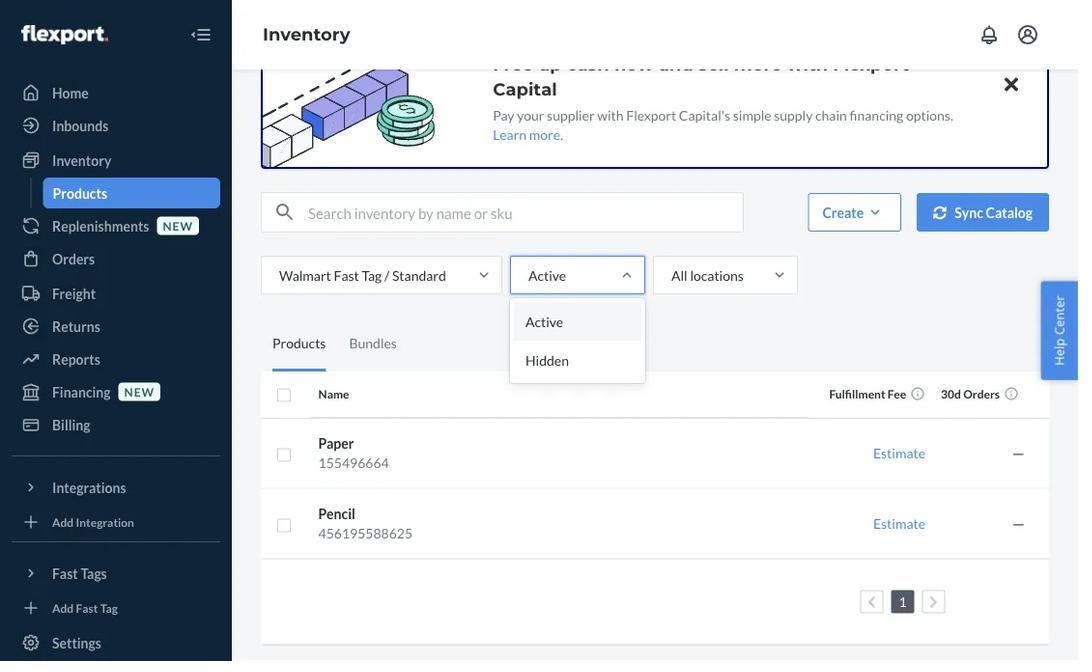 Task type: vqa. For each thing, say whether or not it's contained in the screenshot.
Add Integration
yes



Task type: describe. For each thing, give the bounding box(es) containing it.
capital
[[493, 79, 557, 100]]

all
[[672, 268, 688, 284]]

flexport logo image
[[21, 25, 108, 44]]

estimate link for 456195588625
[[873, 517, 926, 533]]

inbounds
[[52, 117, 109, 134]]

freight
[[52, 286, 96, 302]]

155496664
[[318, 456, 389, 472]]

standard
[[392, 268, 446, 284]]

financing
[[850, 107, 904, 124]]

estimate for 456195588625
[[873, 517, 926, 533]]

tags
[[81, 566, 107, 582]]

sync catalog
[[955, 205, 1033, 221]]

1 horizontal spatial inventory link
[[263, 24, 350, 45]]

your
[[517, 107, 544, 124]]

fulfillment
[[830, 388, 886, 402]]

reports link
[[12, 344, 220, 375]]

0 vertical spatial active
[[529, 268, 566, 284]]

close navigation image
[[189, 23, 213, 46]]

pencil
[[318, 507, 355, 523]]

fast tags button
[[12, 559, 220, 589]]

walmart fast tag / standard
[[279, 268, 446, 284]]

settings
[[52, 635, 101, 652]]

0 vertical spatial orders
[[52, 251, 95, 267]]

free up cash flow and sell more with flexport capital pay your supplier with flexport capital's simple supply chain financing options. learn more .
[[493, 54, 954, 143]]

0 horizontal spatial flexport
[[626, 107, 677, 124]]

fast for add
[[76, 601, 98, 615]]

paper 155496664
[[318, 436, 389, 472]]

456195588625
[[318, 526, 413, 543]]

1
[[899, 595, 907, 611]]

30d
[[941, 388, 961, 402]]

1 link
[[895, 595, 911, 611]]

options.
[[906, 107, 954, 124]]

sync alt image
[[934, 207, 947, 220]]

inbounds link
[[12, 110, 220, 141]]

paper
[[318, 436, 354, 453]]

tag for add
[[100, 601, 118, 615]]

chevron right image
[[930, 596, 938, 610]]

fast for walmart
[[334, 268, 359, 284]]

fast inside dropdown button
[[52, 566, 78, 582]]

chevron left image
[[868, 596, 876, 610]]

locations
[[690, 268, 744, 284]]

.
[[560, 127, 563, 143]]

sync
[[955, 205, 984, 221]]

1 horizontal spatial orders
[[964, 388, 1000, 402]]

1 vertical spatial more
[[529, 127, 560, 143]]

sell
[[699, 54, 729, 75]]

0 horizontal spatial inventory link
[[12, 145, 220, 176]]

estimate for 155496664
[[873, 446, 926, 462]]

returns
[[52, 318, 100, 335]]

reports
[[52, 351, 100, 368]]

center
[[1051, 296, 1068, 335]]

learn more link
[[493, 127, 560, 143]]

billing
[[52, 417, 90, 433]]

cash
[[567, 54, 609, 75]]

all locations
[[672, 268, 744, 284]]

fee
[[888, 388, 906, 402]]

add integration
[[52, 515, 134, 529]]

catalog
[[986, 205, 1033, 221]]

bundles
[[349, 336, 397, 352]]

billing link
[[12, 410, 220, 441]]

Search inventory by name or sku text field
[[308, 194, 743, 232]]

name
[[318, 388, 349, 402]]

create
[[823, 205, 864, 221]]

supplier
[[547, 107, 595, 124]]

fulfillment fee
[[830, 388, 906, 402]]

add fast tag
[[52, 601, 118, 615]]

tag for walmart
[[362, 268, 382, 284]]

help center button
[[1041, 281, 1078, 381]]



Task type: locate. For each thing, give the bounding box(es) containing it.
pay
[[493, 107, 515, 124]]

flexport
[[833, 54, 909, 75], [626, 107, 677, 124]]

estimate down fee
[[873, 446, 926, 462]]

financing
[[52, 384, 111, 401]]

inb
[[1063, 388, 1078, 402]]

1 horizontal spatial more
[[734, 54, 782, 75]]

more down your
[[529, 127, 560, 143]]

1 vertical spatial inventory
[[52, 152, 111, 169]]

1 vertical spatial flexport
[[626, 107, 677, 124]]

with right "supplier"
[[597, 107, 624, 124]]

fast
[[334, 268, 359, 284], [52, 566, 78, 582], [76, 601, 98, 615]]

capital's
[[679, 107, 731, 124]]

1 vertical spatial new
[[124, 385, 155, 399]]

with up supply
[[787, 54, 828, 75]]

30d orders
[[941, 388, 1000, 402]]

0 horizontal spatial tag
[[100, 601, 118, 615]]

returns link
[[12, 311, 220, 342]]

0 vertical spatial add
[[52, 515, 74, 529]]

estimate link for 155496664
[[873, 446, 926, 462]]

1 horizontal spatial tag
[[362, 268, 382, 284]]

tag left /
[[362, 268, 382, 284]]

estimate up "1" link
[[873, 517, 926, 533]]

0 vertical spatial with
[[787, 54, 828, 75]]

1 vertical spatial add
[[52, 601, 74, 615]]

1 estimate from the top
[[873, 446, 926, 462]]

1 vertical spatial active
[[526, 314, 564, 330]]

pencil 456195588625
[[318, 507, 413, 543]]

1 ― from the top
[[1012, 446, 1025, 462]]

add fast tag link
[[12, 597, 220, 620]]

learn
[[493, 127, 527, 143]]

square image for ―
[[276, 519, 292, 534]]

1 horizontal spatial with
[[787, 54, 828, 75]]

0 vertical spatial flexport
[[833, 54, 909, 75]]

1 vertical spatial products
[[273, 336, 326, 352]]

1 vertical spatial ―
[[1012, 517, 1025, 533]]

close image
[[1005, 74, 1019, 97]]

integrations
[[52, 480, 126, 496]]

0 horizontal spatial orders
[[52, 251, 95, 267]]

simple
[[733, 107, 772, 124]]

1 vertical spatial orders
[[964, 388, 1000, 402]]

1 vertical spatial tag
[[100, 601, 118, 615]]

fast tags
[[52, 566, 107, 582]]

tag
[[362, 268, 382, 284], [100, 601, 118, 615]]

0 vertical spatial estimate link
[[873, 446, 926, 462]]

free
[[493, 54, 533, 75]]

products
[[53, 185, 107, 201], [273, 336, 326, 352]]

new for financing
[[124, 385, 155, 399]]

with
[[787, 54, 828, 75], [597, 107, 624, 124]]

2 ― from the top
[[1012, 517, 1025, 533]]

square image left the 'pencil'
[[276, 519, 292, 534]]

0 vertical spatial fast
[[334, 268, 359, 284]]

0 vertical spatial products
[[53, 185, 107, 201]]

2 estimate link from the top
[[873, 517, 926, 533]]

help
[[1051, 339, 1068, 366]]

active down search inventory by name or sku text box
[[529, 268, 566, 284]]

active
[[529, 268, 566, 284], [526, 314, 564, 330]]

1 vertical spatial square image
[[276, 519, 292, 534]]

fast left the tags
[[52, 566, 78, 582]]

open account menu image
[[1017, 23, 1040, 46]]

― for 456195588625
[[1012, 517, 1025, 533]]

products link
[[43, 178, 220, 209]]

fast left /
[[334, 268, 359, 284]]

/
[[385, 268, 390, 284]]

active up hidden
[[526, 314, 564, 330]]

2 add from the top
[[52, 601, 74, 615]]

0 vertical spatial tag
[[362, 268, 382, 284]]

0 vertical spatial square image
[[276, 389, 292, 404]]

1 vertical spatial fast
[[52, 566, 78, 582]]

tag down fast tags dropdown button
[[100, 601, 118, 615]]

0 vertical spatial new
[[163, 219, 193, 233]]

add
[[52, 515, 74, 529], [52, 601, 74, 615]]

new down reports link
[[124, 385, 155, 399]]

1 vertical spatial estimate link
[[873, 517, 926, 533]]

orders up "freight"
[[52, 251, 95, 267]]

square image for 30d orders
[[276, 389, 292, 404]]

open notifications image
[[978, 23, 1001, 46]]

0 horizontal spatial inventory
[[52, 152, 111, 169]]

orders link
[[12, 244, 220, 274]]

estimate link
[[873, 446, 926, 462], [873, 517, 926, 533]]

0 horizontal spatial new
[[124, 385, 155, 399]]

flexport left capital's
[[626, 107, 677, 124]]

add for add fast tag
[[52, 601, 74, 615]]

2 vertical spatial fast
[[76, 601, 98, 615]]

settings link
[[12, 628, 220, 659]]

estimate link up "1" link
[[873, 517, 926, 533]]

freight link
[[12, 278, 220, 309]]

integrations button
[[12, 473, 220, 503]]

orders right 30d
[[964, 388, 1000, 402]]

sync catalog button
[[917, 194, 1049, 232]]

and
[[659, 54, 694, 75]]

estimate
[[873, 446, 926, 462], [873, 517, 926, 533]]

home
[[52, 85, 89, 101]]

hidden
[[526, 353, 569, 369]]

walmart
[[279, 268, 331, 284]]

new down products link in the left top of the page
[[163, 219, 193, 233]]

square image
[[276, 448, 292, 464]]

add left integration
[[52, 515, 74, 529]]

replenishments
[[52, 218, 149, 234]]

integration
[[76, 515, 134, 529]]

add up settings
[[52, 601, 74, 615]]

1 horizontal spatial new
[[163, 219, 193, 233]]

products up replenishments
[[53, 185, 107, 201]]

add integration link
[[12, 511, 220, 534]]

0 vertical spatial more
[[734, 54, 782, 75]]

1 square image from the top
[[276, 389, 292, 404]]

1 estimate link from the top
[[873, 446, 926, 462]]

0 vertical spatial inventory
[[263, 24, 350, 45]]

new for replenishments
[[163, 219, 193, 233]]

0 horizontal spatial with
[[597, 107, 624, 124]]

inventory link
[[263, 24, 350, 45], [12, 145, 220, 176]]

create button
[[808, 194, 902, 232]]

home link
[[12, 77, 220, 108]]

1 horizontal spatial inventory
[[263, 24, 350, 45]]

1 vertical spatial inventory link
[[12, 145, 220, 176]]

1 horizontal spatial flexport
[[833, 54, 909, 75]]

estimate link down fee
[[873, 446, 926, 462]]

fast down the tags
[[76, 601, 98, 615]]

2 square image from the top
[[276, 519, 292, 534]]

0 vertical spatial inventory link
[[263, 24, 350, 45]]

new
[[163, 219, 193, 233], [124, 385, 155, 399]]

flow
[[614, 54, 654, 75]]

0 horizontal spatial more
[[529, 127, 560, 143]]

supply
[[774, 107, 813, 124]]

1 vertical spatial estimate
[[873, 517, 926, 533]]

0 vertical spatial estimate
[[873, 446, 926, 462]]

up
[[538, 54, 562, 75]]

chain
[[816, 107, 847, 124]]

flexport up the financing
[[833, 54, 909, 75]]

square image
[[276, 389, 292, 404], [276, 519, 292, 534]]

help center
[[1051, 296, 1068, 366]]

products up name
[[273, 336, 326, 352]]

0 horizontal spatial products
[[53, 185, 107, 201]]

0 vertical spatial ―
[[1012, 446, 1025, 462]]

1 vertical spatial with
[[597, 107, 624, 124]]

more right sell
[[734, 54, 782, 75]]

―
[[1012, 446, 1025, 462], [1012, 517, 1025, 533]]

add for add integration
[[52, 515, 74, 529]]

― for 155496664
[[1012, 446, 1025, 462]]

orders
[[52, 251, 95, 267], [964, 388, 1000, 402]]

2 estimate from the top
[[873, 517, 926, 533]]

1 add from the top
[[52, 515, 74, 529]]

more
[[734, 54, 782, 75], [529, 127, 560, 143]]

square image left name
[[276, 389, 292, 404]]

inventory
[[263, 24, 350, 45], [52, 152, 111, 169]]

1 horizontal spatial products
[[273, 336, 326, 352]]



